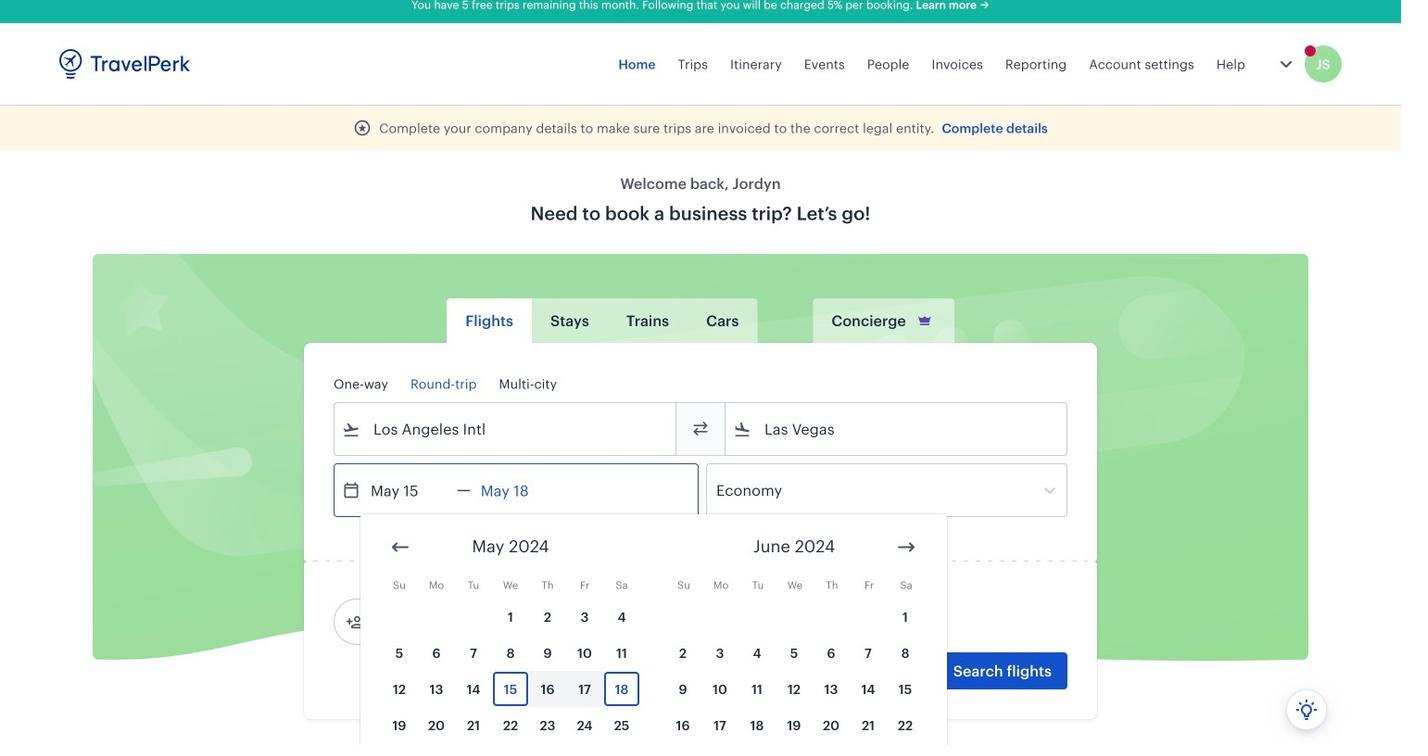 Task type: describe. For each thing, give the bounding box(es) containing it.
move forward to switch to the next month. image
[[895, 536, 918, 558]]

To search field
[[752, 414, 1043, 444]]

From search field
[[361, 414, 652, 444]]

Add first traveler search field
[[364, 607, 557, 637]]

Depart text field
[[361, 464, 457, 516]]



Task type: locate. For each thing, give the bounding box(es) containing it.
Return text field
[[471, 464, 567, 516]]

move backward to switch to the previous month. image
[[389, 536, 412, 558]]

calendar application
[[361, 514, 1401, 745]]



